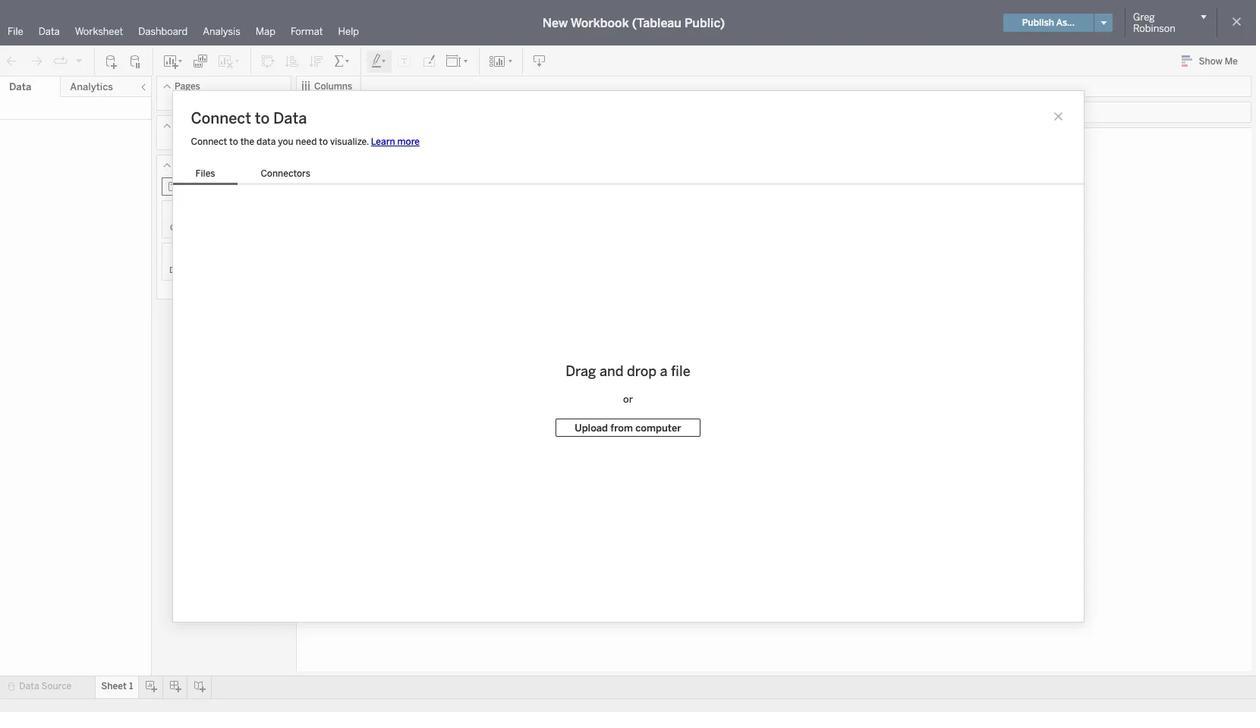 Task type: locate. For each thing, give the bounding box(es) containing it.
sheet right source
[[101, 682, 127, 692]]

data up you
[[273, 109, 307, 127]]

drag
[[566, 363, 596, 380]]

publish as... button
[[1003, 14, 1094, 32]]

source
[[41, 682, 72, 692]]

connect down filters
[[191, 136, 227, 147]]

data
[[38, 26, 60, 37], [9, 81, 31, 93], [273, 109, 307, 127], [19, 682, 39, 692]]

workbook
[[571, 16, 629, 30]]

drop
[[627, 363, 657, 380]]

filters
[[175, 121, 201, 131]]

1 horizontal spatial to
[[255, 109, 270, 127]]

more
[[397, 136, 420, 147]]

me
[[1225, 56, 1238, 67]]

0 horizontal spatial to
[[229, 136, 238, 147]]

1
[[347, 136, 356, 157], [129, 682, 133, 692]]

connect up the
[[191, 109, 251, 127]]

1 vertical spatial connect
[[191, 136, 227, 147]]

0 horizontal spatial 1
[[129, 682, 133, 692]]

1 horizontal spatial sheet
[[302, 136, 344, 157]]

fit image
[[446, 54, 470, 69]]

files
[[195, 168, 215, 179]]

need
[[296, 136, 317, 147]]

show/hide cards image
[[489, 54, 513, 69]]

upload
[[575, 423, 608, 434]]

swap rows and columns image
[[260, 54, 276, 69]]

a
[[660, 363, 668, 380]]

undo image
[[5, 54, 20, 69]]

drag and drop a file
[[566, 363, 691, 380]]

(tableau
[[632, 16, 682, 30]]

1 left learn
[[347, 136, 356, 157]]

collapse image
[[139, 83, 148, 92]]

1 horizontal spatial sheet 1
[[302, 136, 356, 157]]

to left the
[[229, 136, 238, 147]]

replay animation image up analytics
[[74, 56, 84, 65]]

format
[[291, 26, 323, 37]]

greg
[[1133, 11, 1155, 23]]

0 vertical spatial connect
[[191, 109, 251, 127]]

to for data
[[255, 109, 270, 127]]

duplicate image
[[193, 54, 208, 69]]

connect to the data you need to visualize. learn more
[[191, 136, 420, 147]]

show me
[[1199, 56, 1238, 67]]

1 vertical spatial sheet
[[101, 682, 127, 692]]

list box
[[173, 165, 333, 185]]

connect
[[191, 109, 251, 127], [191, 136, 227, 147]]

sheet right you
[[302, 136, 344, 157]]

0 horizontal spatial sheet 1
[[101, 682, 133, 692]]

as...
[[1056, 17, 1075, 28]]

to
[[255, 109, 270, 127], [229, 136, 238, 147], [319, 136, 328, 147]]

0 vertical spatial sheet 1
[[302, 136, 356, 157]]

show
[[1199, 56, 1223, 67]]

greg robinson
[[1133, 11, 1176, 34]]

clear sheet image
[[217, 54, 241, 69]]

data down undo image
[[9, 81, 31, 93]]

2 connect from the top
[[191, 136, 227, 147]]

sheet
[[302, 136, 344, 157], [101, 682, 127, 692]]

sheet 1 right source
[[101, 682, 133, 692]]

sheet 1 right you
[[302, 136, 356, 157]]

worksheet
[[75, 26, 123, 37]]

0 horizontal spatial sheet
[[101, 682, 127, 692]]

connect for connect to the data you need to visualize. learn more
[[191, 136, 227, 147]]

download image
[[532, 54, 547, 69]]

format workbook image
[[421, 54, 436, 69]]

robinson
[[1133, 23, 1176, 34]]

upload from computer button
[[556, 419, 700, 437]]

new workbook (tableau public)
[[543, 16, 725, 30]]

publish
[[1022, 17, 1054, 28]]

1 vertical spatial 1
[[129, 682, 133, 692]]

to right need
[[319, 136, 328, 147]]

sheet 1
[[302, 136, 356, 157], [101, 682, 133, 692]]

0 vertical spatial 1
[[347, 136, 356, 157]]

replay animation image right redo image
[[53, 54, 68, 69]]

data up redo image
[[38, 26, 60, 37]]

map
[[256, 26, 275, 37]]

to up data
[[255, 109, 270, 127]]

data
[[257, 136, 276, 147]]

dashboard
[[138, 26, 188, 37]]

1 connect from the top
[[191, 109, 251, 127]]

1 horizontal spatial 1
[[347, 136, 356, 157]]

computer
[[636, 423, 681, 434]]

file
[[671, 363, 691, 380]]

replay animation image
[[53, 54, 68, 69], [74, 56, 84, 65]]

1 right source
[[129, 682, 133, 692]]

new data source image
[[104, 54, 119, 69]]



Task type: describe. For each thing, give the bounding box(es) containing it.
0 vertical spatial sheet
[[302, 136, 344, 157]]

visualize.
[[330, 136, 369, 147]]

you
[[278, 136, 294, 147]]

pause auto updates image
[[128, 54, 143, 69]]

pages
[[175, 81, 200, 92]]

2 horizontal spatial to
[[319, 136, 328, 147]]

data source
[[19, 682, 72, 692]]

public)
[[685, 16, 725, 30]]

highlight image
[[370, 54, 388, 69]]

file
[[8, 26, 23, 37]]

1 horizontal spatial replay animation image
[[74, 56, 84, 65]]

columns
[[314, 81, 352, 92]]

totals image
[[333, 54, 351, 69]]

data left source
[[19, 682, 39, 692]]

upload from computer
[[575, 423, 681, 434]]

and
[[600, 363, 624, 380]]

the
[[240, 136, 254, 147]]

or
[[623, 394, 633, 405]]

detail
[[169, 266, 192, 276]]

sort descending image
[[309, 54, 324, 69]]

1 vertical spatial sheet 1
[[101, 682, 133, 692]]

connect to data
[[191, 109, 307, 127]]

show me button
[[1175, 49, 1252, 73]]

connectors
[[261, 168, 311, 179]]

analysis
[[203, 26, 240, 37]]

analytics
[[70, 81, 113, 93]]

learn
[[371, 136, 395, 147]]

color
[[170, 223, 191, 233]]

connect for connect to data
[[191, 109, 251, 127]]

from
[[611, 423, 633, 434]]

help
[[338, 26, 359, 37]]

new worksheet image
[[162, 54, 184, 69]]

learn more link
[[371, 136, 420, 147]]

0 horizontal spatial replay animation image
[[53, 54, 68, 69]]

publish as...
[[1022, 17, 1075, 28]]

marks
[[175, 160, 201, 171]]

to for the
[[229, 136, 238, 147]]

sort ascending image
[[285, 54, 300, 69]]

list box containing files
[[173, 165, 333, 185]]

redo image
[[29, 54, 44, 69]]

new
[[543, 16, 568, 30]]

show labels image
[[397, 54, 412, 69]]



Task type: vqa. For each thing, say whether or not it's contained in the screenshot.
SALESFORCE LOGO
no



